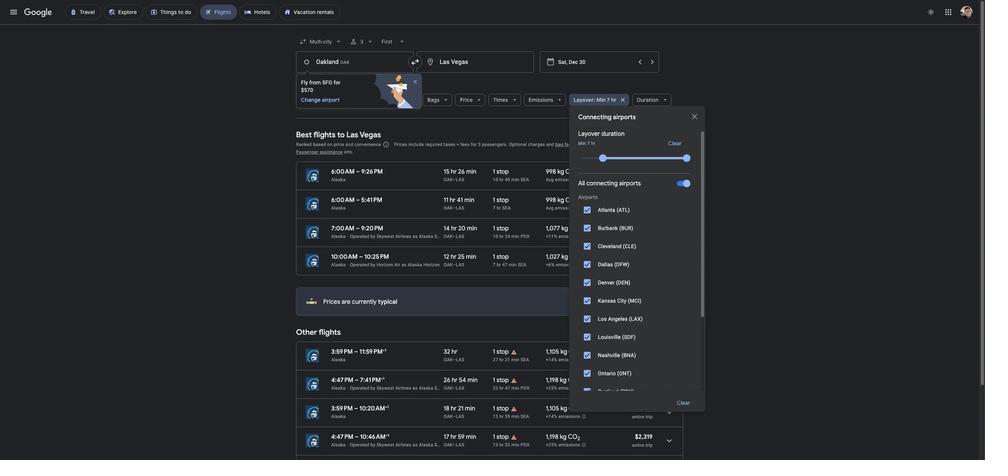Task type: vqa. For each thing, say whether or not it's contained in the screenshot.
COUNTY,
no



Task type: describe. For each thing, give the bounding box(es) containing it.
Departure time: 6:00 AM. text field
[[331, 168, 355, 176]]

(dfw)
[[615, 261, 630, 268]]

leaves oakland international airport at 6:00 am on saturday, december 30 and arrives at harry reid international airport at 9:26 pm on saturday, december 30. element
[[331, 168, 383, 176]]

– inside 18 hr 21 min oak – las
[[453, 414, 456, 419]]

1 inside 3:59 pm – 10:20 am + 1
[[387, 404, 389, 409]]

 image for 7:00 am
[[347, 234, 349, 239]]

leaves oakland international airport at 7:00 am on saturday, december 30 and arrives at harry reid international airport at 9:20 pm on saturday, december 30. element
[[331, 225, 384, 232]]

– inside "3:59 pm – 11:59 pm + 1"
[[354, 348, 358, 356]]

all for all connecting airports
[[579, 180, 585, 187]]

Departure time: 10:00 AM. text field
[[331, 253, 358, 261]]

only
[[670, 388, 682, 395]]

998 for 998 kg co 2
[[546, 196, 556, 204]]

8 1 stop flight. element from the top
[[493, 433, 509, 442]]

4:47 pm – 7:41 pm + 1
[[331, 376, 385, 384]]

learn more about ranking image
[[383, 141, 390, 148]]

1 inside 1 stop 10 hr 45 min sea
[[493, 168, 495, 176]]

leaves oakland international airport at 4:47 pm on saturday, december 30 and arrives at harry reid international airport at 7:41 pm on sunday, december 31. element
[[331, 376, 385, 384]]

21 for 18
[[458, 405, 464, 412]]

– left 10:25 pm
[[359, 253, 363, 261]]

1 stop for 17 hr 59 min
[[493, 433, 509, 441]]

hr down layover
[[591, 141, 596, 146]]

and inside prices include required taxes + fees for 3 passengers. optional charges and bag fees may apply. passenger assistance
[[547, 142, 554, 147]]

1 inside "3:59 pm – 11:59 pm + 1"
[[385, 348, 387, 353]]

alaska down 7:00 am
[[331, 234, 346, 239]]

alaska inside 6:00 am – 5:41 pm alaska
[[331, 205, 346, 211]]

(atl)
[[617, 207, 630, 213]]

998 kg co 2
[[546, 196, 578, 205]]

min for 22 hr 47 min pdx
[[512, 386, 520, 391]]

– inside 12 hr 25 min oak – las
[[453, 262, 456, 268]]

airport
[[322, 96, 340, 103]]

9:26 pm
[[361, 168, 383, 176]]

3:59 pm for 11:59 pm
[[331, 348, 353, 356]]

portland (pdx)
[[598, 389, 634, 395]]

1,105 for 1,105 kg co 2
[[546, 405, 559, 412]]

hr inside "element"
[[500, 414, 504, 419]]

7:41 pm
[[360, 376, 381, 384]]

9:20 pm
[[361, 225, 384, 232]]

26 inside the 26 hr 54 min oak – las
[[444, 376, 451, 384]]

+14% for $2,169
[[546, 414, 558, 419]]

3 inside prices include required taxes + fees for 3 passengers. optional charges and bag fees may apply. passenger assistance
[[478, 142, 481, 147]]

ontario
[[598, 370, 616, 376]]

hr inside 1 stop 10 hr 24 min pdx
[[500, 234, 504, 239]]

denver (den)
[[598, 280, 631, 286]]

– inside '4:47 pm – 10:46 am + 1'
[[355, 433, 359, 441]]

leaves oakland international airport at 6:00 am on saturday, december 30 and arrives at harry reid international airport at 5:41 pm on saturday, december 30. element
[[331, 196, 383, 204]]

54
[[459, 376, 466, 384]]

27
[[493, 357, 498, 362]]

2 for 1,198
[[578, 436, 580, 442]]

– inside 3:59 pm – 10:20 am + 1
[[354, 405, 358, 412]]

co for 998 kg co
[[566, 168, 575, 176]]

alaska inside 6:00 am – 9:26 pm alaska
[[331, 177, 346, 182]]

by for 10:46 am
[[371, 442, 376, 448]]

emissions inside 1,027 kg co +6% emissions
[[556, 262, 578, 268]]

22
[[493, 386, 498, 391]]

horizon right 22
[[502, 386, 518, 391]]

layover (1 of 1) is a 27 hr 21 min overnight layover at seattle-tacoma international airport in seattle. element
[[493, 357, 542, 363]]

all for all filters (1)
[[311, 96, 317, 103]]

best flights to las vegas
[[296, 130, 381, 140]]

other
[[296, 328, 317, 337]]

alaska down departure time: 4:47 pm. text box
[[331, 386, 346, 391]]

add flight button
[[296, 79, 339, 91]]

 image inside main content
[[347, 442, 349, 448]]

pdx for 26 hr 54 min
[[521, 386, 530, 391]]

leaves oakland international airport at 10:00 am on saturday, december 30 and arrives at harry reid international airport at 10:25 pm on saturday, december 30. element
[[331, 253, 389, 261]]

6:00 am for 9:26 pm
[[331, 168, 355, 176]]

hr inside the 11 hr 41 min oak – las
[[450, 196, 456, 204]]

operated for 10:25 pm
[[350, 262, 369, 268]]

add
[[305, 81, 316, 88]]

alaska down departure time: 10:00 am. text box
[[331, 262, 346, 268]]

7 right may
[[588, 141, 590, 146]]

oak for 15
[[444, 177, 453, 182]]

1 vertical spatial 47
[[505, 386, 511, 391]]

oak for 26
[[444, 386, 453, 391]]

– inside 4:47 pm – 7:41 pm + 1
[[355, 376, 359, 384]]

min for 18 hr 21 min oak – las
[[465, 405, 475, 412]]

1,027 kg co +6% emissions
[[546, 253, 579, 268]]

min for 15 hr 26 min oak – las
[[467, 168, 477, 176]]

alaska up departure time: 4:47 pm. text box
[[331, 357, 346, 362]]

horizon down 59
[[455, 442, 472, 448]]

entire for $1,464
[[633, 177, 645, 183]]

0 vertical spatial airports
[[613, 114, 636, 121]]

(mci)
[[628, 298, 642, 304]]

total duration 14 hr 20 min. element
[[444, 225, 493, 233]]

emissions for 17 hr 59 min
[[559, 442, 581, 448]]

alaska left 17 hr 59 min oak – las
[[419, 442, 433, 448]]

charges
[[528, 142, 545, 147]]

layover:
[[574, 96, 595, 103]]

10 for 15 hr 26 min
[[493, 177, 498, 182]]

hr right 27
[[500, 357, 504, 362]]

1 inside 1 stop 10 hr 24 min pdx
[[493, 225, 495, 232]]

10 for 14 hr 20 min
[[493, 234, 498, 239]]

layover (1 of 1) is a 13 hr 39 min overnight layover at seattle-tacoma international airport in seattle. element
[[493, 414, 542, 420]]

0 vertical spatial clear
[[668, 140, 682, 147]]

angeles
[[609, 316, 628, 322]]

layover (1 of 1) is a 10 hr 45 min layover at seattle-tacoma international airport in seattle. element
[[493, 177, 542, 183]]

7 for layover: min 7 hr
[[607, 96, 610, 103]]

1 stop for 32 hr
[[493, 348, 509, 356]]

4:47 pm for 7:41 pm
[[331, 376, 354, 384]]

layover (1 of 1) is a 10 hr 24 min layover at portland international airport in portland. element
[[493, 233, 542, 240]]

by for 10:25 pm
[[371, 262, 376, 268]]

26 hr 54 min oak – las
[[444, 376, 478, 391]]

co for 1,105 kg co
[[569, 348, 578, 356]]

bags button
[[423, 91, 453, 109]]

total duration 15 hr 26 min. element
[[444, 168, 493, 177]]

14
[[444, 225, 450, 232]]

alaska down operated by skywest airlines as alaska skywest
[[408, 262, 422, 268]]

8 stop from the top
[[497, 433, 509, 441]]

min inside popup button
[[597, 96, 606, 103]]

include
[[409, 142, 424, 147]]

27 hr 21 min sea
[[493, 357, 530, 362]]

+6%
[[546, 262, 555, 268]]

hr left 52
[[500, 442, 504, 448]]

flight details. leaves oakland international airport at 3:59 pm on saturday, december 30 and arrives at harry reid international airport at 10:20 am on sunday, december 31. image
[[661, 403, 679, 422]]

las inside 32 hr oak – las
[[456, 357, 465, 362]]

1 vertical spatial clear button
[[668, 394, 700, 412]]

denver
[[598, 280, 615, 286]]

by for 9:20 pm
[[371, 234, 376, 239]]

are
[[342, 298, 351, 306]]

main menu image
[[9, 8, 18, 17]]

by:
[[664, 141, 672, 148]]

stop inside 1 stop 7 hr sea
[[497, 196, 509, 204]]

+ for 11:59 pm
[[383, 348, 385, 353]]

1914 US dollars text field
[[636, 253, 653, 261]]

alaska down total duration 26 hr 54 min. element
[[486, 386, 501, 391]]

12 hr 25 min oak – las
[[444, 253, 477, 268]]

none search field containing connecting airports
[[296, 33, 706, 460]]

airlines for 7:00 am – 9:20 pm
[[396, 234, 412, 239]]

– inside the 11 hr 41 min oak – las
[[453, 205, 456, 211]]

+ for 7:41 pm
[[381, 376, 383, 381]]

min inside 1 stop 7 hr 47 min sea
[[509, 262, 517, 268]]

horizon left 12 hr 25 min oak – las
[[424, 262, 440, 268]]

+23% emissions for 17 hr 59 min
[[546, 442, 581, 448]]

burbank (bur)
[[598, 225, 634, 231]]

4:47 pm – 10:46 am + 1
[[331, 433, 389, 441]]

(pdx)
[[620, 389, 634, 395]]

– inside 32 hr oak – las
[[453, 357, 456, 362]]

oak for 17
[[444, 442, 453, 448]]

13 for 17 hr 59 min
[[493, 442, 498, 448]]

entire for $1,959
[[633, 358, 645, 363]]

sort
[[652, 141, 663, 148]]

1 inside 1 stop 7 hr 47 min sea
[[493, 253, 495, 261]]

leaves oakland international airport at 4:47 pm on saturday, december 30 and arrives at harry reid international airport at 10:46 am on sunday, december 31. element
[[331, 433, 389, 441]]

close dialog image
[[691, 112, 700, 121]]

fly from sfo for $570 change airport
[[301, 79, 341, 103]]

$2,319
[[635, 433, 653, 441]]

Arrival time: 11:59 PM on  Sunday, December 31. text field
[[360, 348, 387, 356]]

airports
[[579, 194, 598, 200]]

2 fees from the left
[[565, 142, 574, 147]]

39
[[505, 414, 511, 419]]

18
[[444, 405, 450, 412]]

airlines button
[[384, 91, 420, 109]]

+23% for 17 hr 59 min
[[546, 442, 558, 448]]

7 for 1 stop 7 hr 47 min sea
[[493, 262, 496, 268]]

hr inside 1 stop 7 hr 47 min sea
[[497, 262, 501, 268]]

connecting
[[587, 180, 618, 187]]

1 inside 1 stop 7 hr sea
[[493, 196, 495, 204]]

10:46 am
[[360, 433, 386, 441]]

stop inside 1 stop 10 hr 24 min pdx
[[497, 225, 509, 232]]

1 1 stop flight. element from the top
[[493, 168, 509, 177]]

as for 12 hr 25 min
[[402, 262, 407, 268]]

– inside the 14 hr 20 min oak – las
[[453, 234, 456, 239]]

skywest for 4:47 pm – 7:41 pm + 1
[[377, 386, 394, 391]]

min 7 hr
[[579, 141, 596, 146]]

$1,959 entire trip
[[633, 348, 653, 363]]

Arrival time: 9:20 PM. text field
[[361, 225, 384, 232]]

5 stop from the top
[[497, 348, 509, 356]]

17 hr 59 min oak – las
[[444, 433, 476, 448]]

bag fees button
[[556, 142, 574, 147]]

alaska left 52
[[486, 442, 501, 448]]

fly
[[301, 79, 308, 86]]

1 up 13 hr 52 min pdx
[[493, 433, 495, 441]]

1 stop 7 hr 47 min sea
[[493, 253, 527, 268]]

sea for 13
[[521, 414, 530, 419]]

avg emissions for 15 hr 26 min
[[546, 177, 577, 182]]

20
[[459, 225, 466, 232]]

45
[[505, 177, 511, 182]]

min for 26 hr 54 min oak – las
[[468, 376, 478, 384]]

oak inside 32 hr oak – las
[[444, 357, 453, 362]]

sort by: button
[[649, 137, 684, 151]]

alaska down 4:47 pm text box at bottom left
[[331, 442, 346, 448]]

– inside the 26 hr 54 min oak – las
[[453, 386, 456, 391]]

alaska up 4:47 pm text box at bottom left
[[331, 414, 346, 419]]

airlines inside airlines popup button
[[388, 96, 407, 103]]

+ inside prices include required taxes + fees for 3 passengers. optional charges and bag fees may apply. passenger assistance
[[457, 142, 459, 147]]

13 for 18 hr 21 min
[[493, 414, 498, 419]]

passenger assistance button
[[296, 149, 343, 155]]

min for 27 hr 21 min sea
[[512, 357, 520, 362]]

apply.
[[585, 142, 598, 147]]

1 entire trip from the top
[[633, 206, 653, 211]]

1,198 for 1,198 kg co
[[546, 376, 559, 384]]

layover (1 of 1) is a 13 hr 52 min overnight layover at portland international airport in portland. element
[[493, 442, 542, 448]]

trip for $2,319
[[646, 443, 653, 448]]

alaska left the 26 hr 54 min oak – las
[[419, 386, 433, 391]]

52
[[505, 442, 511, 448]]

kansas city (mci)
[[598, 298, 642, 304]]

– inside 17 hr 59 min oak – las
[[453, 442, 456, 448]]

co for 1,105 kg co 2
[[569, 405, 578, 412]]

2319 US dollars text field
[[635, 433, 653, 441]]

kg for 1,198 kg co
[[560, 376, 567, 384]]

min for 13 hr 52 min pdx
[[512, 442, 520, 448]]

kg for 1,077 kg co +11% emissions
[[562, 225, 568, 232]]

operated by skywest airlines as alaska skywest, horizon air as alaska horizon for 26
[[350, 386, 518, 391]]

+11%
[[546, 234, 558, 239]]

2 entire trip from the top
[[633, 386, 653, 391]]

hr inside popup button
[[612, 96, 617, 103]]

4 trip from the top
[[646, 386, 653, 391]]

emissions inside 1,077 kg co +11% emissions
[[559, 234, 581, 239]]

1 and from the left
[[346, 142, 354, 147]]

passengers.
[[482, 142, 508, 147]]

as for 14 hr 20 min
[[413, 234, 418, 239]]

total duration 12 hr 25 min. element
[[444, 253, 493, 262]]

operated for 7:41 pm
[[350, 386, 369, 391]]

change appearance image
[[922, 3, 941, 21]]

trip for $1,464
[[646, 177, 653, 183]]

3 1 stop flight. element from the top
[[493, 225, 509, 233]]

airlines for 4:47 pm – 10:46 am + 1
[[396, 442, 412, 448]]

oak for 18
[[444, 414, 453, 419]]

entire for $2,319
[[633, 443, 645, 448]]

alaska left skywest on the left bottom of the page
[[419, 234, 433, 239]]

entire for $2,169
[[633, 414, 645, 420]]

on
[[327, 142, 333, 147]]

3 button
[[347, 33, 377, 51]]

hr inside 12 hr 25 min oak – las
[[451, 253, 457, 261]]

operated by skywest airlines as alaska skywest, horizon air as alaska horizon for 17
[[350, 442, 518, 448]]

Arrival time: 10:20 AM on  Sunday, December 31. text field
[[360, 404, 389, 412]]

47 inside 1 stop 7 hr 47 min sea
[[503, 262, 508, 268]]

+23% for 26 hr 54 min
[[546, 386, 558, 391]]

duration
[[602, 130, 625, 138]]

2 for 998
[[575, 199, 578, 205]]

kansas
[[598, 298, 616, 304]]

– inside 6:00 am – 5:41 pm alaska
[[356, 196, 360, 204]]

(lax)
[[629, 316, 643, 322]]

Arrival time: 10:46 AM on  Sunday, December 31. text field
[[360, 433, 389, 441]]

1 fees from the left
[[461, 142, 470, 147]]

41
[[457, 196, 463, 204]]

+ for 10:20 am
[[385, 404, 387, 409]]

total duration 11 hr 41 min. element
[[444, 196, 493, 205]]

filters
[[318, 96, 333, 103]]

7 stop from the top
[[497, 405, 509, 412]]

prices are currently typical
[[324, 298, 397, 306]]

flight
[[317, 81, 330, 88]]

operated by horizon air as alaska horizon
[[350, 262, 440, 268]]

hr inside 1 stop 10 hr 45 min sea
[[500, 177, 504, 182]]

passenger
[[296, 149, 319, 155]]

Departure time: 6:00 AM. text field
[[331, 196, 355, 204]]

layover: min 7 hr
[[574, 96, 617, 103]]

6 stop from the top
[[497, 376, 509, 384]]

co for 1,077 kg co +11% emissions
[[570, 225, 579, 232]]

dallas (dfw)
[[598, 261, 630, 268]]

to
[[337, 130, 345, 140]]

co for 1,027 kg co +6% emissions
[[570, 253, 579, 261]]

price button
[[456, 91, 486, 109]]

3 inside popup button
[[361, 39, 364, 45]]

las for 26
[[456, 177, 465, 182]]

 image for 4:47 pm
[[347, 386, 349, 391]]

co for 998 kg co 2
[[566, 196, 575, 204]]

17
[[444, 433, 450, 441]]

bags
[[428, 96, 440, 103]]

horizon down 10:25 pm
[[377, 262, 393, 268]]

best
[[296, 130, 312, 140]]

departure time: 3:59 pm. text field for 11:59 pm
[[331, 348, 353, 356]]

skywest, for 26 hr 54 min
[[435, 386, 454, 391]]

dallas
[[598, 261, 613, 268]]

swap origin and destination. image
[[411, 58, 420, 67]]



Task type: locate. For each thing, give the bounding box(es) containing it.
3 1 stop from the top
[[493, 405, 509, 412]]

3:59 pm inside "3:59 pm – 11:59 pm + 1"
[[331, 348, 353, 356]]

6:00 am down assistance
[[331, 168, 355, 176]]

skywest, for 17 hr 59 min
[[435, 442, 454, 448]]

Arrival time: 10:25 PM. text field
[[365, 253, 389, 261]]

1 vertical spatial air
[[473, 386, 479, 391]]

1
[[493, 168, 495, 176], [493, 196, 495, 204], [493, 225, 495, 232], [493, 253, 495, 261], [385, 348, 387, 353], [493, 348, 495, 356], [383, 376, 385, 381], [493, 376, 495, 384], [387, 404, 389, 409], [493, 405, 495, 412], [388, 433, 389, 438], [493, 433, 495, 441]]

sea for 1
[[503, 205, 511, 211]]

0 vertical spatial 1,198
[[546, 376, 559, 384]]

3 by from the top
[[371, 386, 376, 391]]

1 vertical spatial 26
[[444, 376, 451, 384]]

1 stop flight. element
[[493, 168, 509, 177], [493, 196, 509, 205], [493, 225, 509, 233], [493, 253, 509, 262], [493, 348, 509, 357], [493, 376, 509, 385], [493, 405, 509, 414], [493, 433, 509, 442]]

typical
[[378, 298, 397, 306]]

hr inside the 26 hr 54 min oak – las
[[452, 376, 458, 384]]

+23% emissions down 1,198 kg co
[[546, 386, 581, 391]]

by down arrival time: 7:41 pm on  sunday, december 31. 'text field'
[[371, 386, 376, 391]]

all inside button
[[311, 96, 317, 103]]

1 1,198 from the top
[[546, 376, 559, 384]]

1 +23% from the top
[[546, 386, 558, 391]]

2 operated by skywest airlines as alaska skywest, horizon air as alaska horizon from the top
[[350, 442, 518, 448]]

0 horizontal spatial for
[[334, 79, 341, 86]]

for inside prices include required taxes + fees for 3 passengers. optional charges and bag fees may apply. passenger assistance
[[471, 142, 477, 147]]

0 vertical spatial 1,105
[[546, 348, 559, 356]]

min inside 1 stop 10 hr 24 min pdx
[[512, 234, 520, 239]]

hr right 22
[[500, 386, 504, 391]]

0 vertical spatial all
[[311, 96, 317, 103]]

skywest down arrival time: 10:46 am on  sunday, december 31. text box
[[377, 442, 394, 448]]

998 for 998 kg co
[[546, 168, 556, 176]]

1 right 7:41 pm
[[383, 376, 385, 381]]

pdx inside layover (1 of 1) is a 22 hr 47 min overnight layover at portland international airport in portland. element
[[521, 386, 530, 391]]

las for 20
[[456, 234, 465, 239]]

0 horizontal spatial 26
[[444, 376, 451, 384]]

airlines
[[388, 96, 407, 103], [396, 234, 412, 239], [396, 386, 412, 391], [396, 442, 412, 448]]

6:00 am for 5:41 pm
[[331, 196, 355, 204]]

3:59 pm up departure time: 4:47 pm. text box
[[331, 348, 353, 356]]

1 vertical spatial entire trip
[[633, 386, 653, 391]]

0 horizontal spatial and
[[346, 142, 354, 147]]

prices for are
[[324, 298, 340, 306]]

1 vertical spatial 21
[[458, 405, 464, 412]]

kg for 998 kg co
[[558, 168, 564, 176]]

Arrival time: 9:26 PM. text field
[[361, 168, 383, 176]]

0 horizontal spatial 21
[[458, 405, 464, 412]]

min inside 12 hr 25 min oak – las
[[466, 253, 477, 261]]

2 inside 998 kg co 2
[[575, 199, 578, 205]]

– right skywest on the left bottom of the page
[[453, 234, 456, 239]]

6 las from the top
[[456, 386, 465, 391]]

entire inside $1,959 entire trip
[[633, 358, 645, 363]]

2 stop from the top
[[497, 196, 509, 204]]

total duration 17 hr 59 min. element
[[444, 433, 493, 442]]

price
[[460, 96, 473, 103]]

for
[[334, 79, 341, 86], [471, 142, 477, 147]]

5 las from the top
[[456, 357, 465, 362]]

7 inside layover: min 7 hr popup button
[[607, 96, 610, 103]]

by down the arrival time: 10:25 pm. text box
[[371, 262, 376, 268]]

0 vertical spatial +14% emissions
[[546, 357, 581, 363]]

las inside the 11 hr 41 min oak – las
[[456, 205, 465, 211]]

flights right "other"
[[319, 328, 341, 337]]

stop inside 1 stop 7 hr 47 min sea
[[497, 253, 509, 261]]

avg
[[546, 177, 554, 182], [546, 206, 554, 211]]

duration button
[[633, 91, 672, 109]]

10:25 pm
[[365, 253, 389, 261]]

min for 13 hr 39 min sea
[[512, 414, 520, 419]]

main content
[[296, 124, 684, 460]]

for inside fly from sfo for $570 change airport
[[334, 79, 341, 86]]

kg for 1,105 kg co
[[561, 348, 568, 356]]

+ inside 3:59 pm – 10:20 am + 1
[[385, 404, 387, 409]]

(den)
[[616, 280, 631, 286]]

skywest, down 17
[[435, 442, 454, 448]]

co inside 1,105 kg co 2
[[569, 405, 578, 412]]

las inside 12 hr 25 min oak – las
[[456, 262, 465, 268]]

1 vertical spatial 13
[[493, 442, 498, 448]]

7 oak from the top
[[444, 414, 453, 419]]

1 avg emissions from the top
[[546, 177, 577, 182]]

by down the 10:46 am
[[371, 442, 376, 448]]

0 vertical spatial 998
[[546, 168, 556, 176]]

by for 7:41 pm
[[371, 386, 376, 391]]

total duration 18 hr 21 min. element
[[444, 405, 493, 414]]

+14%
[[546, 357, 558, 363], [546, 414, 558, 419]]

2 13 from the top
[[493, 442, 498, 448]]

21 for 27
[[505, 357, 511, 362]]

21 right 27
[[505, 357, 511, 362]]

0 vertical spatial clear button
[[659, 137, 691, 149]]

horizon down 13 hr 39 min sea
[[502, 442, 518, 448]]

+
[[457, 142, 459, 147], [383, 348, 385, 353], [381, 376, 383, 381], [385, 404, 387, 409], [386, 433, 388, 438]]

trip inside $2,319 entire trip
[[646, 443, 653, 448]]

1 +14% emissions from the top
[[546, 357, 581, 363]]

add flight
[[305, 81, 330, 88]]

 image
[[347, 234, 349, 239], [347, 262, 349, 268], [347, 386, 349, 391]]

change
[[301, 96, 321, 103]]

1 vertical spatial for
[[471, 142, 477, 147]]

min inside the 11 hr 41 min oak – las
[[465, 196, 475, 204]]

trip
[[646, 177, 653, 183], [646, 206, 653, 211], [646, 358, 653, 363], [646, 386, 653, 391], [646, 414, 653, 420], [646, 443, 653, 448]]

1 up 13 hr 39 min sea
[[493, 405, 495, 412]]

3 las from the top
[[456, 234, 465, 239]]

1 inside '4:47 pm – 10:46 am + 1'
[[388, 433, 389, 438]]

1 inside 4:47 pm – 7:41 pm + 1
[[383, 376, 385, 381]]

1,105 kg co
[[546, 348, 578, 356]]

2 las from the top
[[456, 205, 465, 211]]

26 inside 15 hr 26 min oak – las
[[458, 168, 465, 176]]

trip for $2,169
[[646, 414, 653, 420]]

1 3:59 pm from the top
[[331, 348, 353, 356]]

all up airports
[[579, 180, 585, 187]]

1 up 22
[[493, 376, 495, 384]]

1 vertical spatial +14% emissions
[[546, 414, 581, 419]]

2 vertical spatial  image
[[347, 386, 349, 391]]

air for 26 hr 54 min
[[473, 386, 479, 391]]

pdx
[[521, 234, 530, 239], [521, 386, 530, 391], [521, 442, 530, 448]]

2 avg emissions from the top
[[546, 206, 577, 211]]

min inside layover (1 of 1) is a 13 hr 39 min overnight layover at seattle-tacoma international airport in seattle. "element"
[[512, 414, 520, 419]]

0 horizontal spatial all
[[311, 96, 317, 103]]

1 998 from the top
[[546, 168, 556, 176]]

hr right 18
[[451, 405, 457, 412]]

4 oak from the top
[[444, 262, 453, 268]]

0 vertical spatial 13
[[493, 414, 498, 419]]

3 stop from the top
[[497, 225, 509, 232]]

sea inside 1 stop 10 hr 45 min sea
[[521, 177, 530, 182]]

sea inside 1 stop 7 hr sea
[[503, 205, 511, 211]]

1 +14% from the top
[[546, 357, 558, 363]]

Departure text field
[[559, 52, 634, 72]]

0 vertical spatial departure time: 3:59 pm. text field
[[331, 348, 353, 356]]

hr inside 17 hr 59 min oak – las
[[451, 433, 457, 441]]

trip down "$1,959"
[[646, 358, 653, 363]]

7 1 stop flight. element from the top
[[493, 405, 509, 414]]

las for 54
[[456, 386, 465, 391]]

1 right '11:59 pm'
[[385, 348, 387, 353]]

0 vertical spatial skywest,
[[435, 386, 454, 391]]

hr inside the 14 hr 20 min oak – las
[[451, 225, 457, 232]]

0 vertical spatial  image
[[347, 234, 349, 239]]

air down total duration 17 hr 59 min. element
[[473, 442, 479, 448]]

2 +14% from the top
[[546, 414, 558, 419]]

1 vertical spatial 1,105
[[546, 405, 559, 412]]

26 left 54
[[444, 376, 451, 384]]

1,198 down 1,105 kg co 2
[[546, 433, 559, 441]]

3 operated from the top
[[350, 386, 369, 391]]

$2,169 entire trip
[[633, 405, 653, 420]]

0 horizontal spatial 3
[[361, 39, 364, 45]]

las inside the 26 hr 54 min oak – las
[[456, 386, 465, 391]]

oak for 12
[[444, 262, 453, 268]]

0 vertical spatial 2
[[575, 199, 578, 205]]

clear button
[[659, 137, 691, 149], [668, 394, 700, 412]]

Departure time: 4:47 PM. text field
[[331, 433, 354, 441]]

(cle)
[[623, 243, 637, 249]]

2 trip from the top
[[646, 206, 653, 211]]

airlines for 4:47 pm – 7:41 pm + 1
[[396, 386, 412, 391]]

kg for 998 kg co 2
[[558, 196, 564, 204]]

13
[[493, 414, 498, 419], [493, 442, 498, 448]]

kg inside 998 kg co 2
[[558, 196, 564, 204]]

2 departure time: 3:59 pm. text field from the top
[[331, 405, 353, 412]]

2 1,198 from the top
[[546, 433, 559, 441]]

1 operated by skywest airlines as alaska skywest, horizon air as alaska horizon from the top
[[350, 386, 518, 391]]

1,198 for 1,198 kg co 2
[[546, 433, 559, 441]]

21
[[505, 357, 511, 362], [458, 405, 464, 412]]

hr inside 1 stop 7 hr sea
[[497, 205, 501, 211]]

1 stop for 18 hr 21 min
[[493, 405, 509, 412]]

1 horizontal spatial 26
[[458, 168, 465, 176]]

co down 1,198 kg co
[[569, 405, 578, 412]]

hr inside 18 hr 21 min oak – las
[[451, 405, 457, 412]]

kg inside 1,077 kg co +11% emissions
[[562, 225, 568, 232]]

oak inside the 11 hr 41 min oak – las
[[444, 205, 453, 211]]

+14% for $1,959
[[546, 357, 558, 363]]

1464 US dollars text field
[[635, 168, 653, 176]]

sea right '39'
[[521, 414, 530, 419]]

2 inside 1,198 kg co 2
[[578, 436, 580, 442]]

+14% emissions down the 1,105 kg co
[[546, 357, 581, 363]]

– inside 6:00 am – 9:26 pm alaska
[[356, 168, 360, 176]]

3  image from the top
[[347, 386, 349, 391]]

stop up '39'
[[497, 405, 509, 412]]

operated by skywest airlines as alaska skywest, horizon air as alaska horizon
[[350, 386, 518, 391], [350, 442, 518, 448]]

entire down $1,959 text box
[[633, 358, 645, 363]]

+23% emissions for 26 hr 54 min
[[546, 386, 581, 391]]

4 las from the top
[[456, 262, 465, 268]]

0 vertical spatial air
[[395, 262, 401, 268]]

fees
[[461, 142, 470, 147], [565, 142, 574, 147]]

1 vertical spatial avg
[[546, 206, 554, 211]]

2 1 stop flight. element from the top
[[493, 196, 509, 205]]

2169 US dollars text field
[[635, 405, 653, 412]]

alaska down 6:00 am text field
[[331, 177, 346, 182]]

1 vertical spatial 2
[[578, 407, 581, 414]]

kg right 1,077
[[562, 225, 568, 232]]

as for 26 hr 54 min
[[413, 386, 418, 391]]

+14% emissions down 1,105 kg co 2
[[546, 414, 581, 419]]

1 horizontal spatial all
[[579, 180, 585, 187]]

Departure time: 4:47 PM. text field
[[331, 376, 354, 384]]

0 vertical spatial skywest
[[377, 234, 394, 239]]

co inside 1,198 kg co 2
[[568, 433, 578, 441]]

10 inside 1 stop 10 hr 45 min sea
[[493, 177, 498, 182]]

$1,674
[[635, 225, 653, 232]]

min right 59
[[466, 433, 476, 441]]

oak inside the 14 hr 20 min oak – las
[[444, 234, 453, 239]]

13 left 52
[[493, 442, 498, 448]]

1,198 down the 1,105 kg co
[[546, 376, 559, 384]]

– left 9:20 pm text box
[[356, 225, 360, 232]]

loading results progress bar
[[0, 24, 980, 26]]

2 operated from the top
[[350, 262, 369, 268]]

min down layover (1 of 1) is a 10 hr 24 min layover at portland international airport in portland. element
[[509, 262, 517, 268]]

1 entire from the top
[[633, 177, 645, 183]]

1 stop up '39'
[[493, 405, 509, 412]]

1 vertical spatial 6:00 am
[[331, 196, 355, 204]]

1 trip from the top
[[646, 177, 653, 183]]

oak inside 12 hr 25 min oak – las
[[444, 262, 453, 268]]

1 vertical spatial skywest
[[377, 386, 394, 391]]

1 up 27
[[493, 348, 495, 356]]

operated by skywest airlines as alaska skywest, horizon air as alaska horizon up 18
[[350, 386, 518, 391]]

los angeles (lax)
[[598, 316, 643, 322]]

$2,169
[[635, 405, 653, 412]]

+14% emissions for $1,959
[[546, 357, 581, 363]]

3 pdx from the top
[[521, 442, 530, 448]]

4:47 pm inside 4:47 pm – 7:41 pm + 1
[[331, 376, 354, 384]]

co inside 1,027 kg co +6% emissions
[[570, 253, 579, 261]]

0 vertical spatial prices
[[394, 142, 408, 147]]

las inside 15 hr 26 min oak – las
[[456, 177, 465, 182]]

prices for include
[[394, 142, 408, 147]]

2 1,105 from the top
[[546, 405, 559, 412]]

1,198
[[546, 376, 559, 384], [546, 433, 559, 441]]

1 up layover (1 of 1) is a 10 hr 45 min layover at seattle-tacoma international airport in seattle. element on the right of the page
[[493, 168, 495, 176]]

min inside layover (1 of 1) is a 22 hr 47 min overnight layover at portland international airport in portland. element
[[512, 386, 520, 391]]

0 vertical spatial pdx
[[521, 234, 530, 239]]

1 right the 10:46 am
[[388, 433, 389, 438]]

clear down only
[[677, 400, 691, 406]]

None field
[[296, 35, 346, 48], [379, 35, 409, 48], [296, 35, 346, 48], [379, 35, 409, 48]]

1 vertical spatial +23% emissions
[[546, 442, 581, 448]]

stop up 24
[[497, 225, 509, 232]]

8 las from the top
[[456, 442, 465, 448]]

min inside 17 hr 59 min oak – las
[[466, 433, 476, 441]]

0 vertical spatial 21
[[505, 357, 511, 362]]

hr right 32
[[452, 348, 458, 356]]

kg for 1,027 kg co +6% emissions
[[562, 253, 568, 261]]

11
[[444, 196, 449, 204]]

Departure time: 3:59 PM. text field
[[331, 348, 353, 356], [331, 405, 353, 412]]

6 entire from the top
[[633, 443, 645, 448]]

only button
[[661, 383, 691, 401]]

13 hr 52 min pdx
[[493, 442, 530, 448]]

0 horizontal spatial fees
[[461, 142, 470, 147]]

1 avg from the top
[[546, 177, 554, 182]]

None text field
[[296, 51, 414, 73], [417, 51, 534, 73], [296, 51, 414, 73], [417, 51, 534, 73]]

co for 1,198 kg co 2
[[568, 433, 578, 441]]

entire right (atl)
[[633, 206, 645, 211]]

– down total duration 17 hr 59 min. element
[[453, 442, 456, 448]]

4:47 pm inside '4:47 pm – 10:46 am + 1'
[[331, 433, 354, 441]]

min for 14 hr 20 min oak – las
[[467, 225, 477, 232]]

18 hr 21 min oak – las
[[444, 405, 475, 419]]

Arrival time: 5:41 PM. text field
[[361, 196, 383, 204]]

2 skywest from the top
[[377, 386, 394, 391]]

alaska down departure time: 6:00 am. text box
[[331, 205, 346, 211]]

– down total duration 15 hr 26 min. element
[[453, 177, 456, 182]]

998 down bag
[[546, 168, 556, 176]]

times
[[494, 96, 508, 103]]

departure time: 3:59 pm. text field for 10:20 am
[[331, 405, 353, 412]]

leaves oakland international airport at 3:59 pm on saturday, december 30 and arrives at harry reid international airport at 10:20 am on sunday, december 31. element
[[331, 404, 389, 412]]

6 oak from the top
[[444, 386, 453, 391]]

0 vertical spatial +23% emissions
[[546, 386, 581, 391]]

change airport button
[[301, 96, 353, 104]]

12
[[444, 253, 450, 261]]

oak inside 18 hr 21 min oak – las
[[444, 414, 453, 419]]

 image down departure time: 4:47 pm. text box
[[347, 386, 349, 391]]

operated by skywest airlines as alaska skywest
[[350, 234, 453, 239]]

oak inside the 26 hr 54 min oak – las
[[444, 386, 453, 391]]

26
[[458, 168, 465, 176], [444, 376, 451, 384]]

1 vertical spatial 10
[[493, 234, 498, 239]]

air for 17 hr 59 min
[[473, 442, 479, 448]]

kg down bag
[[558, 168, 564, 176]]

skywest,
[[435, 386, 454, 391], [435, 442, 454, 448]]

15 hr 26 min oak – las
[[444, 168, 477, 182]]

1 +23% emissions from the top
[[546, 386, 581, 391]]

all filters (1) button
[[296, 91, 346, 109]]

sea for 27
[[521, 357, 530, 362]]

1 vertical spatial flights
[[319, 328, 341, 337]]

2 entire from the top
[[633, 206, 645, 211]]

1 vertical spatial departure time: 3:59 pm. text field
[[331, 405, 353, 412]]

portland
[[598, 389, 619, 395]]

Departure time: 7:00 AM. text field
[[331, 225, 355, 232]]

kg for 1,198 kg co 2
[[560, 433, 567, 441]]

5 oak from the top
[[444, 357, 453, 362]]

0 vertical spatial entire trip
[[633, 206, 653, 211]]

5 trip from the top
[[646, 414, 653, 420]]

times button
[[489, 91, 521, 109]]

co down bag fees button
[[566, 168, 575, 176]]

1 horizontal spatial min
[[597, 96, 606, 103]]

32
[[444, 348, 450, 356]]

1 departure time: 3:59 pm. text field from the top
[[331, 348, 353, 356]]

ranked based on price and convenience
[[296, 142, 381, 147]]

1 stop from the top
[[497, 168, 509, 176]]

3:59 pm for 10:20 am
[[331, 405, 353, 412]]

– down total duration 26 hr 54 min. element
[[453, 386, 456, 391]]

1 horizontal spatial fees
[[565, 142, 574, 147]]

2 1 stop from the top
[[493, 376, 509, 384]]

2 4:47 pm from the top
[[331, 433, 354, 441]]

1,077 kg co +11% emissions
[[546, 225, 581, 239]]

1 vertical spatial airports
[[620, 180, 641, 187]]

2 and from the left
[[547, 142, 554, 147]]

as for 17 hr 59 min
[[413, 442, 418, 448]]

oak
[[444, 177, 453, 182], [444, 205, 453, 211], [444, 234, 453, 239], [444, 262, 453, 268], [444, 357, 453, 362], [444, 386, 453, 391], [444, 414, 453, 419], [444, 442, 453, 448]]

1 4:47 pm from the top
[[331, 376, 354, 384]]

4 1 stop from the top
[[493, 433, 509, 441]]

1 stop up 52
[[493, 433, 509, 441]]

entire trip up 2169 us dollars text field
[[633, 386, 653, 391]]

kg inside 1,027 kg co +6% emissions
[[562, 253, 568, 261]]

3 trip from the top
[[646, 358, 653, 363]]

1  image from the top
[[347, 234, 349, 239]]

1 vertical spatial 3
[[478, 142, 481, 147]]

1 1 stop from the top
[[493, 348, 509, 356]]

burbank
[[598, 225, 618, 231]]

1,105 inside 1,105 kg co 2
[[546, 405, 559, 412]]

skywest
[[377, 234, 394, 239], [377, 386, 394, 391], [377, 442, 394, 448]]

1 stop flight. element up 22
[[493, 376, 509, 385]]

2 vertical spatial air
[[473, 442, 479, 448]]

oak inside 17 hr 59 min oak – las
[[444, 442, 453, 448]]

$1,464
[[635, 168, 653, 176]]

2 3:59 pm from the top
[[331, 405, 353, 412]]

min for 11 hr 41 min oak – las
[[465, 196, 475, 204]]

entire trip right (atl)
[[633, 206, 653, 211]]

layover (1 of 1) is a 7 hr layover at seattle-tacoma international airport in seattle. element
[[493, 205, 542, 211]]

las for 25
[[456, 262, 465, 268]]

close image
[[412, 79, 418, 85]]

2 6:00 am from the top
[[331, 196, 355, 204]]

hr up connecting airports
[[612, 96, 617, 103]]

min right '39'
[[512, 414, 520, 419]]

1 vertical spatial prices
[[324, 298, 340, 306]]

0 vertical spatial 3
[[361, 39, 364, 45]]

1 vertical spatial +23%
[[546, 442, 558, 448]]

co right 1,027 at the right bottom of page
[[570, 253, 579, 261]]

1 vertical spatial 1,198
[[546, 433, 559, 441]]

4 entire from the top
[[633, 386, 645, 391]]

stop inside 1 stop 10 hr 45 min sea
[[497, 168, 509, 176]]

los
[[598, 316, 607, 322]]

1 vertical spatial operated by skywest airlines as alaska skywest, horizon air as alaska horizon
[[350, 442, 518, 448]]

2 +23% emissions from the top
[[546, 442, 581, 448]]

1 vertical spatial clear
[[677, 400, 691, 406]]

min inside 1 stop 10 hr 45 min sea
[[512, 177, 520, 182]]

bag
[[556, 142, 564, 147]]

las down 25 at the left
[[456, 262, 465, 268]]

1 vertical spatial 4:47 pm
[[331, 433, 354, 441]]

min inside 18 hr 21 min oak – las
[[465, 405, 475, 412]]

operated down 4:47 pm – 7:41 pm + 1
[[350, 386, 369, 391]]

1 horizontal spatial and
[[547, 142, 554, 147]]

trip up $2,169
[[646, 386, 653, 391]]

flights for best
[[314, 130, 336, 140]]

5:41 pm
[[361, 196, 383, 204]]

min for 17 hr 59 min oak – las
[[466, 433, 476, 441]]

operated
[[350, 234, 369, 239], [350, 262, 369, 268], [350, 386, 369, 391], [350, 442, 369, 448]]

1 vertical spatial +14%
[[546, 414, 558, 419]]

6:00 am
[[331, 168, 355, 176], [331, 196, 355, 204]]

operated for 10:46 am
[[350, 442, 369, 448]]

0 horizontal spatial min
[[579, 141, 586, 146]]

0 horizontal spatial prices
[[324, 298, 340, 306]]

– inside 15 hr 26 min oak – las
[[453, 177, 456, 182]]

7:00 am – 9:20 pm
[[331, 225, 384, 232]]

2 oak from the top
[[444, 205, 453, 211]]

all filters (1)
[[311, 96, 340, 103]]

emissions for 11 hr 41 min
[[555, 206, 577, 211]]

min inside the 14 hr 20 min oak – las
[[467, 225, 477, 232]]

0 vertical spatial +23%
[[546, 386, 558, 391]]

2 vertical spatial pdx
[[521, 442, 530, 448]]

cleveland
[[598, 243, 622, 249]]

1 oak from the top
[[444, 177, 453, 182]]

1 horizontal spatial 21
[[505, 357, 511, 362]]

layover (1 of 1) is a 7 hr 47 min layover at seattle-tacoma international airport in seattle. element
[[493, 262, 542, 268]]

1 by from the top
[[371, 234, 376, 239]]

0 vertical spatial min
[[597, 96, 606, 103]]

by down 9:20 pm text box
[[371, 234, 376, 239]]

1,105 up 1,198 kg co
[[546, 348, 559, 356]]

entire inside $2,319 entire trip
[[633, 443, 645, 448]]

0 vertical spatial avg
[[546, 177, 554, 182]]

leaves oakland international airport at 3:59 pm on saturday, december 30 and arrives at harry reid international airport at 11:59 pm on sunday, december 31. element
[[331, 348, 387, 356]]

and left bag
[[547, 142, 554, 147]]

0 vertical spatial avg emissions
[[546, 177, 577, 182]]

3 skywest from the top
[[377, 442, 394, 448]]

47
[[503, 262, 508, 268], [505, 386, 511, 391]]

oak down 32
[[444, 357, 453, 362]]

0 vertical spatial 4:47 pm
[[331, 376, 354, 384]]

avg emissions down 998 kg co
[[546, 177, 577, 182]]

convenience
[[355, 142, 381, 147]]

1 stop flight. element up '39'
[[493, 405, 509, 414]]

5 entire from the top
[[633, 414, 645, 420]]

+ inside "3:59 pm – 11:59 pm + 1"
[[383, 348, 385, 353]]

emissions for 32 hr
[[559, 357, 581, 363]]

kg inside 1,105 kg co 2
[[561, 405, 568, 412]]

pdx inside 1 stop 10 hr 24 min pdx
[[521, 234, 530, 239]]

hr left '39'
[[500, 414, 504, 419]]

– down total duration 18 hr 21 min. element
[[453, 414, 456, 419]]

4 operated from the top
[[350, 442, 369, 448]]

from
[[310, 79, 321, 86]]

6:00 am down 6:00 am text field
[[331, 196, 355, 204]]

kg for 1,105 kg co 2
[[561, 405, 568, 412]]

hr inside 32 hr oak – las
[[452, 348, 458, 356]]

sea inside layover (1 of 1) is a 27 hr 21 min overnight layover at seattle-tacoma international airport in seattle. element
[[521, 357, 530, 362]]

0 vertical spatial for
[[334, 79, 341, 86]]

total duration 26 hr 54 min. element
[[444, 376, 493, 385]]

22 hr 47 min pdx
[[493, 386, 530, 391]]

1 skywest, from the top
[[435, 386, 454, 391]]

1 vertical spatial skywest,
[[435, 442, 454, 448]]

4:47 pm for 10:46 am
[[331, 433, 354, 441]]

flight details. leaves oakland international airport at 4:47 pm on saturday, december 30 and arrives at harry reid international airport at 10:46 am on sunday, december 31. image
[[661, 432, 679, 450]]

other flights
[[296, 328, 341, 337]]

pdx for 17 hr 59 min
[[521, 442, 530, 448]]

1 operated from the top
[[350, 234, 369, 239]]

4 1 stop flight. element from the top
[[493, 253, 509, 262]]

7 inside 1 stop 7 hr sea
[[493, 205, 496, 211]]

oak for 11
[[444, 205, 453, 211]]

co right 1,077
[[570, 225, 579, 232]]

998 kg co
[[546, 168, 575, 176]]

3 oak from the top
[[444, 234, 453, 239]]

co for 1,198 kg co
[[568, 376, 578, 384]]

1 6:00 am from the top
[[331, 168, 355, 176]]

las inside 18 hr 21 min oak – las
[[456, 414, 465, 419]]

avg emissions for 11 hr 41 min
[[546, 206, 577, 211]]

for left passengers.
[[471, 142, 477, 147]]

skywest for 4:47 pm – 10:46 am + 1
[[377, 442, 394, 448]]

6:00 am – 5:41 pm alaska
[[331, 196, 383, 211]]

co inside 1,077 kg co +11% emissions
[[570, 225, 579, 232]]

0 vertical spatial 10
[[493, 177, 498, 182]]

0 vertical spatial flights
[[314, 130, 336, 140]]

2 vertical spatial 2
[[578, 436, 580, 442]]

hr up 1 stop 10 hr 24 min pdx
[[497, 205, 501, 211]]

1,198 kg co 2
[[546, 433, 580, 442]]

1 stop flight. element up 45
[[493, 168, 509, 177]]

min inside layover (1 of 1) is a 13 hr 52 min overnight layover at portland international airport in portland. element
[[512, 442, 520, 448]]

las down total duration 18 hr 21 min. element
[[456, 414, 465, 419]]

3 entire from the top
[[633, 358, 645, 363]]

7 down total duration 11 hr 41 min. element
[[493, 205, 496, 211]]

7 las from the top
[[456, 414, 465, 419]]

32 hr oak – las
[[444, 348, 465, 362]]

0 vertical spatial 47
[[503, 262, 508, 268]]

emissions for 18 hr 21 min
[[559, 414, 581, 419]]

2 vertical spatial skywest
[[377, 442, 394, 448]]

6:00 am inside 6:00 am – 9:26 pm alaska
[[331, 168, 355, 176]]

nashville (bna)
[[598, 352, 637, 358]]

connecting airports
[[579, 114, 636, 121]]

11:59 pm
[[360, 348, 383, 356]]

skywest
[[435, 234, 453, 239]]

las for 59
[[456, 442, 465, 448]]

4 stop from the top
[[497, 253, 509, 261]]

sea
[[521, 177, 530, 182], [503, 205, 511, 211], [518, 262, 527, 268], [521, 357, 530, 362], [521, 414, 530, 419]]

2 for 1,105
[[578, 407, 581, 414]]

sea inside 1 stop 7 hr 47 min sea
[[518, 262, 527, 268]]

+23% down 1,198 kg co 2
[[546, 442, 558, 448]]

0 vertical spatial 26
[[458, 168, 465, 176]]

1 vertical spatial 3:59 pm
[[331, 405, 353, 412]]

1 stop 10 hr 24 min pdx
[[493, 225, 530, 239]]

city
[[618, 298, 627, 304]]

0 vertical spatial 3:59 pm
[[331, 348, 353, 356]]

2 avg from the top
[[546, 206, 554, 211]]

7 for 1 stop 7 hr sea
[[493, 205, 496, 211]]

$1,464 entire trip
[[633, 168, 653, 183]]

total duration 32 hr. element
[[444, 348, 493, 357]]

0 vertical spatial +14%
[[546, 357, 558, 363]]

+14% emissions for $2,169
[[546, 414, 581, 419]]

1 stop
[[493, 348, 509, 356], [493, 376, 509, 384], [493, 405, 509, 412], [493, 433, 509, 441]]

entire inside $1,464 entire trip
[[633, 177, 645, 183]]

– left 7:41 pm
[[355, 376, 359, 384]]

co down the 1,105 kg co
[[568, 376, 578, 384]]

1 vertical spatial avg emissions
[[546, 206, 577, 211]]

1959 US dollars text field
[[635, 348, 653, 356]]

stop up 22
[[497, 376, 509, 384]]

Arrival time: 7:41 PM on  Sunday, December 31. text field
[[360, 376, 385, 384]]

1 skywest from the top
[[377, 234, 394, 239]]

10 left 45
[[493, 177, 498, 182]]

las for 41
[[456, 205, 465, 211]]

6 1 stop flight. element from the top
[[493, 376, 509, 385]]

air down operated by skywest airlines as alaska skywest
[[395, 262, 401, 268]]

5 1 stop flight. element from the top
[[493, 348, 509, 357]]

hr right 14
[[451, 225, 457, 232]]

1 horizontal spatial for
[[471, 142, 477, 147]]

2 998 from the top
[[546, 196, 556, 204]]

None search field
[[296, 33, 706, 460]]

2 pdx from the top
[[521, 386, 530, 391]]

1 10 from the top
[[493, 177, 498, 182]]

sfo
[[322, 79, 332, 86]]

emissions down 1,198 kg co 2
[[559, 442, 581, 448]]

1 13 from the top
[[493, 414, 498, 419]]

skywest for 7:00 am – 9:20 pm
[[377, 234, 394, 239]]

(1)
[[334, 96, 340, 103]]

2 10 from the top
[[493, 234, 498, 239]]

main content containing best flights to las vegas
[[296, 124, 684, 460]]

2 +23% from the top
[[546, 442, 558, 448]]

1 stop 7 hr sea
[[493, 196, 511, 211]]

layover (1 of 1) is a 22 hr 47 min overnight layover at portland international airport in portland. element
[[493, 385, 542, 391]]

kg down 1,105 kg co 2
[[560, 433, 567, 441]]

21 inside 18 hr 21 min oak – las
[[458, 405, 464, 412]]

horizon down 54
[[455, 386, 472, 391]]

1 pdx from the top
[[521, 234, 530, 239]]

10:00 am
[[331, 253, 358, 261]]

avg for 11 hr 41 min
[[546, 206, 554, 211]]

airports
[[613, 114, 636, 121], [620, 180, 641, 187]]

8 oak from the top
[[444, 442, 453, 448]]

 image
[[347, 442, 349, 448]]

6 trip from the top
[[646, 443, 653, 448]]

avg for 15 hr 26 min
[[546, 177, 554, 182]]

1 horizontal spatial 3
[[478, 142, 481, 147]]

1 vertical spatial pdx
[[521, 386, 530, 391]]

+ inside '4:47 pm – 10:46 am + 1'
[[386, 433, 388, 438]]

min
[[467, 168, 477, 176], [512, 177, 520, 182], [465, 196, 475, 204], [467, 225, 477, 232], [512, 234, 520, 239], [466, 253, 477, 261], [509, 262, 517, 268], [512, 357, 520, 362], [468, 376, 478, 384], [512, 386, 520, 391], [465, 405, 475, 412], [512, 414, 520, 419], [466, 433, 476, 441], [512, 442, 520, 448]]

fees right bag
[[565, 142, 574, 147]]

1 1,105 from the top
[[546, 348, 559, 356]]

airports down 1464 us dollars text box
[[620, 180, 641, 187]]

based
[[313, 142, 326, 147]]

emissions for 26 hr 54 min
[[559, 386, 581, 391]]

2 skywest, from the top
[[435, 442, 454, 448]]

las down total duration 15 hr 26 min. element
[[456, 177, 465, 182]]

pdx inside layover (1 of 1) is a 13 hr 52 min overnight layover at portland international airport in portland. element
[[521, 442, 530, 448]]

1 vertical spatial  image
[[347, 262, 349, 268]]

prices inside prices include required taxes + fees for 3 passengers. optional charges and bag fees may apply. passenger assistance
[[394, 142, 408, 147]]

las for 21
[[456, 414, 465, 419]]

las down 59
[[456, 442, 465, 448]]

998 up 1,077
[[546, 196, 556, 204]]

0 vertical spatial operated by skywest airlines as alaska skywest, horizon air as alaska horizon
[[350, 386, 518, 391]]

1,027
[[546, 253, 560, 261]]

for right sfo
[[334, 79, 341, 86]]

1 vertical spatial 998
[[546, 196, 556, 204]]

1 vertical spatial all
[[579, 180, 585, 187]]

1 horizontal spatial prices
[[394, 142, 408, 147]]

layover duration
[[579, 130, 625, 138]]

and
[[346, 142, 354, 147], [547, 142, 554, 147]]

sea inside layover (1 of 1) is a 13 hr 39 min overnight layover at seattle-tacoma international airport in seattle. "element"
[[521, 414, 530, 419]]

+ for 10:46 am
[[386, 433, 388, 438]]

13 inside "element"
[[493, 414, 498, 419]]

2 +14% emissions from the top
[[546, 414, 581, 419]]

1 vertical spatial min
[[579, 141, 586, 146]]

– left 5:41 pm
[[356, 196, 360, 204]]

3
[[361, 39, 364, 45], [478, 142, 481, 147]]

hr inside 15 hr 26 min oak – las
[[451, 168, 457, 176]]

0 vertical spatial 6:00 am
[[331, 168, 355, 176]]

oak for 14
[[444, 234, 453, 239]]



